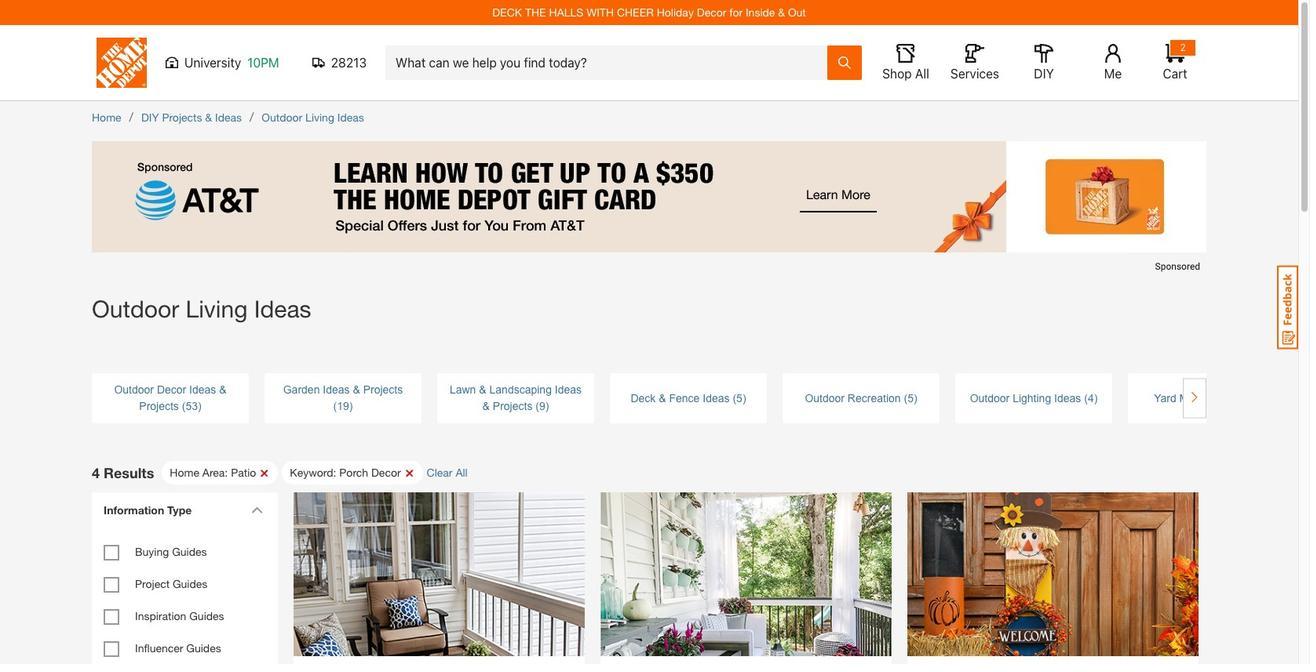 Task type: describe. For each thing, give the bounding box(es) containing it.
1 vertical spatial outdoor living ideas
[[92, 295, 311, 323]]

) inside garden ideas & projects ( 19 )
[[349, 400, 353, 413]]

2 5 from the left
[[908, 392, 914, 405]]

influencer guides
[[135, 642, 221, 656]]

outdoor decor ideas & projects
[[114, 384, 227, 413]]

deck & fence ideas ( 5 )
[[631, 392, 746, 405]]

ideas inside lawn & landscaping ideas & projects
[[555, 384, 582, 396]]

( inside garden ideas & projects ( 19 )
[[333, 400, 337, 413]]

out
[[788, 5, 806, 19]]

university
[[184, 56, 241, 70]]

outdoor for (
[[970, 392, 1010, 405]]

garden ideas & projects ( 19 )
[[283, 384, 403, 413]]

( right lighting
[[1084, 392, 1088, 405]]

What can we help you find today? search field
[[396, 46, 827, 79]]

guides for project guides
[[173, 578, 208, 591]]

keyword: porch decor button
[[282, 462, 423, 485]]

cart
[[1163, 67, 1187, 81]]

decor inside outdoor decor ideas & projects
[[157, 384, 186, 396]]

deck the halls with cheer holiday decor for inside & out link
[[492, 5, 806, 19]]

outdoor fall decoration ideas image
[[908, 466, 1199, 665]]

projects inside lawn & landscaping ideas & projects
[[493, 400, 533, 413]]

decor inside button
[[371, 466, 401, 480]]

feedback link image
[[1277, 265, 1299, 350]]

2 horizontal spatial decor
[[697, 5, 726, 19]]

all for shop all
[[915, 67, 929, 81]]

caret icon image
[[251, 507, 263, 514]]

information type button
[[96, 493, 268, 528]]

services
[[951, 67, 999, 81]]

halls
[[549, 5, 584, 19]]

holiday
[[657, 5, 694, 19]]

( 53 )
[[179, 400, 202, 413]]

shop
[[883, 67, 912, 81]]

yard maintenance
[[1154, 392, 1243, 405]]

s
[[147, 464, 154, 482]]

) down landscaping
[[545, 400, 549, 413]]

outdoor for 5
[[805, 392, 845, 405]]

19
[[337, 400, 349, 413]]

28213
[[331, 56, 367, 70]]

ideas inside garden ideas & projects ( 19 )
[[323, 384, 350, 396]]

back porch rebuild and refresh image
[[601, 466, 892, 665]]

yard
[[1154, 392, 1177, 405]]

diy projects & ideas link
[[141, 111, 242, 124]]

( up home area: patio
[[182, 400, 186, 413]]

inside
[[746, 5, 775, 19]]

outdoor lighting ideas ( 4 )
[[970, 392, 1098, 405]]

home for home area: patio
[[170, 466, 199, 480]]

deck
[[631, 392, 656, 405]]

) right fence
[[743, 392, 746, 405]]

9
[[539, 400, 545, 413]]

clear all
[[427, 466, 468, 480]]

influencer
[[135, 642, 183, 656]]

information
[[104, 504, 164, 517]]

home area: patio
[[170, 466, 256, 480]]

28213 button
[[312, 55, 367, 71]]

diy button
[[1019, 44, 1069, 82]]

buying
[[135, 546, 169, 559]]

lawn
[[450, 384, 476, 396]]

cheer
[[617, 5, 654, 19]]

1 vertical spatial living
[[186, 295, 248, 323]]

& inside garden ideas & projects ( 19 )
[[353, 384, 360, 396]]

guides for inspiration guides
[[189, 610, 224, 623]]

clear all button
[[427, 466, 479, 480]]

guides for influencer guides
[[186, 642, 221, 656]]

me button
[[1088, 44, 1138, 82]]



Task type: locate. For each thing, give the bounding box(es) containing it.
5 right fence
[[736, 392, 743, 405]]

clear
[[427, 466, 453, 480]]

all right the clear
[[456, 466, 468, 480]]

(
[[733, 392, 736, 405], [904, 392, 908, 405], [1084, 392, 1088, 405], [182, 400, 186, 413], [333, 400, 337, 413], [536, 400, 539, 413]]

guides for buying guides
[[172, 546, 207, 559]]

4 result s
[[92, 464, 154, 482]]

cart 2
[[1163, 42, 1187, 81]]

outdoor
[[262, 111, 302, 124], [92, 295, 179, 323], [114, 384, 154, 396], [805, 392, 845, 405], [970, 392, 1010, 405]]

shop all button
[[881, 44, 931, 82]]

decor left for
[[697, 5, 726, 19]]

1 horizontal spatial decor
[[371, 466, 401, 480]]

decor up ( 53 )
[[157, 384, 186, 396]]

5
[[736, 392, 743, 405], [908, 392, 914, 405]]

home
[[92, 111, 121, 124], [170, 466, 199, 480]]

ideas
[[215, 111, 242, 124], [337, 111, 364, 124], [254, 295, 311, 323], [189, 384, 216, 396], [323, 384, 350, 396], [555, 384, 582, 396], [703, 392, 730, 405], [1054, 392, 1081, 405]]

for
[[730, 5, 743, 19]]

home down the home depot logo
[[92, 111, 121, 124]]

0 horizontal spatial home
[[92, 111, 121, 124]]

2 vertical spatial decor
[[371, 466, 401, 480]]

diy inside button
[[1034, 67, 1054, 81]]

outdoor living ideas link
[[262, 111, 364, 124]]

outdoor inside outdoor decor ideas & projects
[[114, 384, 154, 396]]

( down landscaping
[[536, 400, 539, 413]]

& inside outdoor decor ideas & projects
[[219, 384, 227, 396]]

) right lighting
[[1094, 392, 1098, 405]]

0 horizontal spatial 4
[[92, 464, 100, 482]]

0 horizontal spatial diy
[[141, 111, 159, 124]]

deck
[[492, 5, 522, 19]]

lighting
[[1013, 392, 1051, 405]]

diy
[[1034, 67, 1054, 81], [141, 111, 159, 124]]

all for clear all
[[456, 466, 468, 480]]

diy projects & ideas
[[141, 111, 242, 124]]

0 vertical spatial living
[[305, 111, 334, 124]]

1 horizontal spatial living
[[305, 111, 334, 124]]

result
[[104, 464, 147, 482]]

5 right recreation
[[908, 392, 914, 405]]

( right fence
[[733, 392, 736, 405]]

) right recreation
[[914, 392, 917, 405]]

all inside button
[[915, 67, 929, 81]]

&
[[778, 5, 785, 19], [205, 111, 212, 124], [219, 384, 227, 396], [353, 384, 360, 396], [479, 384, 486, 396], [659, 392, 666, 405], [482, 400, 490, 413]]

home area: patio button
[[162, 462, 278, 485]]

guides
[[172, 546, 207, 559], [173, 578, 208, 591], [189, 610, 224, 623], [186, 642, 221, 656]]

1 horizontal spatial all
[[915, 67, 929, 81]]

inspiration
[[135, 610, 186, 623]]

2
[[1180, 42, 1186, 53]]

1 horizontal spatial 5
[[908, 392, 914, 405]]

1 vertical spatial 4
[[92, 464, 100, 482]]

10pm
[[247, 56, 279, 70]]

lawn & landscaping ideas & projects
[[450, 384, 582, 413]]

decor right porch
[[371, 466, 401, 480]]

guides up project guides
[[172, 546, 207, 559]]

)
[[743, 392, 746, 405], [914, 392, 917, 405], [1094, 392, 1098, 405], [198, 400, 202, 413], [349, 400, 353, 413], [545, 400, 549, 413]]

0 horizontal spatial all
[[456, 466, 468, 480]]

the home depot logo image
[[97, 38, 147, 88]]

guides down inspiration guides
[[186, 642, 221, 656]]

guides up inspiration guides
[[173, 578, 208, 591]]

diy right services
[[1034, 67, 1054, 81]]

0 vertical spatial 4
[[1088, 392, 1094, 405]]

1 horizontal spatial diy
[[1034, 67, 1054, 81]]

projects inside outdoor decor ideas & projects
[[139, 400, 179, 413]]

university 10pm
[[184, 56, 279, 70]]

ideas inside outdoor decor ideas & projects
[[189, 384, 216, 396]]

0 vertical spatial all
[[915, 67, 929, 81]]

projects
[[162, 111, 202, 124], [363, 384, 403, 396], [139, 400, 179, 413], [493, 400, 533, 413]]

0 vertical spatial home
[[92, 111, 121, 124]]

home left area:
[[170, 466, 199, 480]]

back porch ideas image
[[294, 466, 585, 665]]

0 horizontal spatial decor
[[157, 384, 186, 396]]

0 vertical spatial outdoor living ideas
[[262, 111, 364, 124]]

( 9 )
[[533, 400, 549, 413]]

1 vertical spatial all
[[456, 466, 468, 480]]

decor
[[697, 5, 726, 19], [157, 384, 186, 396], [371, 466, 401, 480]]

services button
[[950, 44, 1000, 82]]

garden
[[283, 384, 320, 396]]

shop all
[[883, 67, 929, 81]]

yard maintenance link
[[1128, 391, 1285, 407]]

0 vertical spatial decor
[[697, 5, 726, 19]]

) up porch
[[349, 400, 353, 413]]

area:
[[202, 466, 228, 480]]

keyword: porch decor
[[290, 466, 401, 480]]

landscaping
[[490, 384, 552, 396]]

living
[[305, 111, 334, 124], [186, 295, 248, 323]]

deck the halls with cheer holiday decor for inside & out
[[492, 5, 806, 19]]

1 vertical spatial home
[[170, 466, 199, 480]]

project guides
[[135, 578, 208, 591]]

1 horizontal spatial home
[[170, 466, 199, 480]]

outdoor recreation ( 5 )
[[805, 392, 917, 405]]

home link
[[92, 111, 121, 124]]

53
[[186, 400, 198, 413]]

diy for diy projects & ideas
[[141, 111, 159, 124]]

4
[[1088, 392, 1094, 405], [92, 464, 100, 482]]

guides up influencer guides
[[189, 610, 224, 623]]

diy right home link
[[141, 111, 159, 124]]

information type
[[104, 504, 192, 517]]

outdoor for &
[[114, 384, 154, 396]]

) up home area: patio
[[198, 400, 202, 413]]

( up keyword: porch decor
[[333, 400, 337, 413]]

me
[[1104, 67, 1122, 81]]

patio
[[231, 466, 256, 480]]

1 vertical spatial decor
[[157, 384, 186, 396]]

inspiration guides
[[135, 610, 224, 623]]

0 vertical spatial diy
[[1034, 67, 1054, 81]]

projects inside garden ideas & projects ( 19 )
[[363, 384, 403, 396]]

project
[[135, 578, 170, 591]]

buying guides
[[135, 546, 207, 559]]

4 left result
[[92, 464, 100, 482]]

keyword:
[[290, 466, 336, 480]]

the
[[525, 5, 546, 19]]

advertisement region
[[92, 141, 1207, 279]]

type
[[167, 504, 192, 517]]

outdoor living ideas
[[262, 111, 364, 124], [92, 295, 311, 323]]

home inside button
[[170, 466, 199, 480]]

all right shop
[[915, 67, 929, 81]]

0 horizontal spatial 5
[[736, 392, 743, 405]]

home for home link
[[92, 111, 121, 124]]

with
[[587, 5, 614, 19]]

diy for diy
[[1034, 67, 1054, 81]]

1 5 from the left
[[736, 392, 743, 405]]

4 right lighting
[[1088, 392, 1094, 405]]

porch
[[339, 466, 368, 480]]

fence
[[669, 392, 700, 405]]

maintenance
[[1180, 392, 1243, 405]]

recreation
[[848, 392, 901, 405]]

( right recreation
[[904, 392, 908, 405]]

1 horizontal spatial 4
[[1088, 392, 1094, 405]]

0 horizontal spatial living
[[186, 295, 248, 323]]

1 vertical spatial diy
[[141, 111, 159, 124]]

all
[[915, 67, 929, 81], [456, 466, 468, 480]]



Task type: vqa. For each thing, say whether or not it's contained in the screenshot.
Decor
yes



